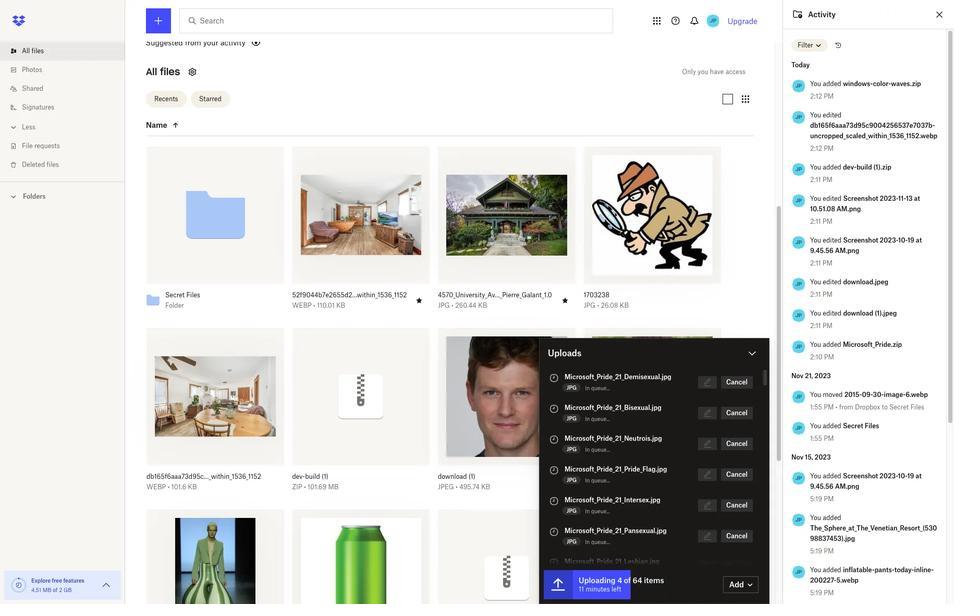 Task type: locate. For each thing, give the bounding box(es) containing it.
jpg down microsoft_pride_21_neutrois.jpg
[[567, 446, 577, 452]]

1 2:12 from the top
[[811, 92, 823, 100]]

added for the_sphere_at_the_venetian_resort_(530
[[823, 514, 842, 522]]

4570_university_av…_pierre_galant_1.0 button
[[438, 291, 553, 299]]

am.png up download.jpeg
[[835, 247, 860, 255]]

1 horizontal spatial secret
[[843, 422, 864, 430]]

db165f6aaa73d95c9004256537e7037b-
[[811, 122, 936, 129]]

1 horizontal spatial jpeg
[[584, 483, 600, 491]]

0 horizontal spatial mb
[[43, 587, 51, 593]]

2 2:11 from the top
[[811, 218, 821, 225]]

edited for download.jpeg
[[823, 278, 842, 286]]

jpg
[[249, 42, 260, 49], [438, 302, 450, 309], [584, 302, 596, 309], [567, 384, 577, 391], [567, 415, 577, 421], [567, 446, 577, 452], [567, 477, 577, 483], [567, 508, 577, 514], [567, 538, 577, 545]]

0 vertical spatial you added
[[811, 472, 843, 480]]

2 2023 from the top
[[815, 453, 831, 461]]

0 horizontal spatial jpeg
[[438, 483, 454, 491]]

added up 200227-
[[823, 566, 842, 574]]

4 added from the top
[[823, 422, 842, 430]]

1 you added from the top
[[811, 472, 843, 480]]

10- for you edited
[[899, 236, 908, 244]]

1 vertical spatial screenshot 2023-10-19 at 9.45.56 am.png
[[811, 472, 922, 490]]

1 horizontal spatial from
[[840, 403, 854, 411]]

all files link
[[8, 42, 125, 61]]

webp
[[292, 302, 312, 309], [147, 483, 166, 491]]

1 horizontal spatial of
[[624, 576, 631, 585]]

2:11 pm up you edited download.jpeg 2:11 pm
[[811, 259, 833, 267]]

2 you added from the top
[[811, 566, 843, 574]]

all files inside list item
[[22, 47, 44, 55]]

1 in from the top
[[585, 385, 590, 391]]

upload pending image for microsoft_pride_21_pride_flag.jpg
[[548, 464, 561, 477]]

jpg inside '4570_university_av…_pierre_galant_1.0 jpg • 260.44 kb'
[[438, 302, 450, 309]]

1 vertical spatial from
[[840, 403, 854, 411]]

dropbox for jpg • dropbox
[[266, 42, 291, 49]]

6 cancel from the top
[[727, 532, 748, 540]]

screenshot
[[844, 195, 879, 202], [844, 236, 879, 244], [843, 472, 878, 480]]

you added down nov 15, 2023
[[811, 472, 843, 480]]

5:19 for screenshot 2023-10-19 at 9.45.56 am.png
[[811, 495, 823, 503]]

items
[[644, 576, 664, 585]]

you inside "you added dev-build (1).zip 2:11 pm"
[[811, 163, 822, 171]]

0 vertical spatial folder
[[166, 42, 185, 49]]

you inside you added secret files 1:55 pm
[[811, 422, 822, 430]]

kb for jpg • 260.44 kb
[[478, 302, 487, 309]]

pm inside "you added dev-build (1).zip 2:11 pm"
[[823, 176, 833, 184]]

dropbox right activity
[[266, 42, 291, 49]]

jpeg inside download (1) jpeg • 495.74 kb
[[438, 483, 454, 491]]

kb inside '4570_university_av…_pierre_galant_1.0 jpg • 260.44 kb'
[[478, 302, 487, 309]]

3 2023- from the top
[[880, 472, 899, 480]]

2:12 down the filter dropdown button
[[811, 92, 823, 100]]

1 vertical spatial at
[[916, 236, 922, 244]]

1 in queue... from the top
[[585, 385, 610, 391]]

(1) up the 101.69
[[322, 473, 329, 480]]

1:55 up nov 15, 2023
[[811, 435, 823, 442]]

1 horizontal spatial dropbox
[[266, 42, 291, 49]]

nov 21, 2023
[[792, 372, 831, 380]]

(1)
[[322, 473, 329, 480], [469, 473, 476, 480]]

2 upload pending image from the top
[[548, 403, 561, 415]]

6 in from the top
[[585, 539, 590, 545]]

queue... for microsoft_pride_21_bisexual.jpg
[[591, 416, 610, 422]]

0 horizontal spatial download
[[438, 473, 467, 480]]

1 screenshot 2023-10-19 at 9.45.56 am.png from the top
[[811, 236, 922, 255]]

added inside the you added the_sphere_at_the_venetian_resort_(530 98837453).jpg 5:19 pm
[[823, 514, 842, 522]]

1 vertical spatial files
[[160, 66, 180, 78]]

added down moved
[[823, 422, 842, 430]]

1 vertical spatial build
[[305, 473, 320, 480]]

1 vertical spatial 9.45.56
[[811, 482, 834, 490]]

2:11 up the you edited download (1).jpeg 2:11 pm
[[811, 291, 821, 298]]

8 you from the top
[[811, 341, 822, 348]]

2 horizontal spatial download
[[844, 309, 874, 317]]

to
[[882, 403, 888, 411]]

9.45.56 down nov 15, 2023
[[811, 482, 834, 490]]

• inside button
[[187, 42, 189, 49]]

1 2:11 from the top
[[811, 176, 821, 184]]

secret
[[165, 291, 185, 299], [890, 403, 909, 411], [843, 422, 864, 430]]

5:19
[[811, 495, 823, 503], [811, 547, 823, 555], [811, 589, 823, 597]]

added down nov 15, 2023
[[823, 472, 842, 480]]

1 vertical spatial 1:55
[[811, 435, 823, 442]]

in for microsoft_pride_21_demisexual.jpg
[[585, 385, 590, 391]]

kb inside 'download jpeg • 495.25 kb'
[[628, 483, 637, 491]]

1 2023 from the top
[[815, 372, 831, 380]]

file requests
[[22, 142, 60, 150]]

of right 4
[[624, 576, 631, 585]]

files inside list item
[[32, 47, 44, 55]]

2:11 up 2:10
[[811, 322, 821, 330]]

jpeg inside 'download jpeg • 495.25 kb'
[[584, 483, 600, 491]]

2 vertical spatial 5:19
[[811, 589, 823, 597]]

0 horizontal spatial build
[[305, 473, 320, 480]]

2:11 up 10.51.08
[[811, 176, 821, 184]]

added
[[823, 80, 842, 88], [823, 163, 842, 171], [823, 341, 842, 348], [823, 422, 842, 430], [823, 472, 842, 480], [823, 514, 842, 522], [823, 566, 842, 574]]

5 2:11 from the top
[[811, 322, 821, 330]]

1 horizontal spatial all
[[146, 66, 157, 78]]

secret inside you added secret files 1:55 pm
[[843, 422, 864, 430]]

4 cancel from the top
[[727, 471, 748, 478]]

2 queue... from the top
[[591, 416, 610, 422]]

0 vertical spatial mb
[[328, 483, 339, 491]]

pm inside you edited download.jpeg 2:11 pm
[[823, 291, 833, 298]]

30-
[[874, 391, 884, 399]]

folder settings image
[[186, 66, 199, 78]]

all
[[22, 47, 30, 55], [146, 66, 157, 78]]

files up the photos
[[32, 47, 44, 55]]

microsoft_pride_21_pride_flag.jpg
[[565, 465, 667, 473]]

0 vertical spatial 5:19 pm
[[811, 495, 834, 503]]

• left '110.01'
[[314, 302, 316, 309]]

folders
[[23, 192, 46, 200]]

upload pending image for microsoft_pride_21_bisexual.jpg
[[548, 403, 561, 415]]

files right deleted
[[47, 161, 59, 168]]

• left '260.44'
[[452, 302, 454, 309]]

in down microsoft_pride_21_intersex.jpg
[[585, 508, 590, 514]]

in for microsoft_pride_21_pride_flag.jpg
[[585, 477, 590, 484]]

mb right 4.51
[[43, 587, 51, 593]]

1 horizontal spatial files
[[47, 161, 59, 168]]

1 cancel button from the top
[[721, 376, 753, 389]]

6 in queue... from the top
[[585, 539, 610, 545]]

added inside you added secret files 1:55 pm
[[823, 422, 842, 430]]

inflatable-
[[843, 566, 875, 574]]

5 you from the top
[[811, 236, 822, 244]]

mb
[[328, 483, 339, 491], [43, 587, 51, 593]]

2:11 inside the you edited download (1).jpeg 2:11 pm
[[811, 322, 821, 330]]

kb
[[336, 302, 345, 309], [478, 302, 487, 309], [620, 302, 629, 309], [188, 483, 197, 491], [481, 483, 490, 491], [628, 483, 637, 491]]

in down microsoft_pride_21_pansexual.jpg
[[585, 539, 590, 545]]

in queue... down microsoft_pride_21_pride_flag.jpg
[[585, 477, 610, 484]]

1 vertical spatial all
[[146, 66, 157, 78]]

2 horizontal spatial files
[[911, 403, 925, 411]]

7 cancel button from the top
[[721, 561, 753, 573]]

queue... for microsoft_pride_21_neutrois.jpg
[[591, 447, 610, 453]]

1 cancel from the top
[[727, 378, 748, 386]]

added inside "you added dev-build (1).zip 2:11 pm"
[[823, 163, 842, 171]]

secret inside secret files folder
[[165, 291, 185, 299]]

5:19 pm for screenshot 2023-10-19 at 9.45.56 am.png
[[811, 495, 834, 503]]

folder inside button
[[166, 42, 185, 49]]

added up 98837453).jpg
[[823, 514, 842, 522]]

you inside you moved 2015-09-30-image-6.webp 1:55 pm • from dropbox to secret files
[[811, 391, 822, 399]]

of
[[624, 576, 631, 585], [53, 587, 58, 593]]

5:19 pm for inflatable-pants-today-inline- 200227-5.webp
[[811, 589, 834, 597]]

11-
[[899, 195, 906, 202]]

1 vertical spatial 5:19 pm
[[811, 589, 834, 597]]

2023 right 15,
[[815, 453, 831, 461]]

1 (1) from the left
[[322, 473, 329, 480]]

1 nov from the top
[[792, 372, 804, 380]]

cancel for microsoft_pride_21_neutrois.jpg
[[727, 440, 748, 448]]

recents button
[[146, 91, 187, 107]]

2 horizontal spatial dropbox
[[855, 403, 881, 411]]

1 vertical spatial you added
[[811, 566, 843, 574]]

you added for 9.45.56
[[811, 472, 843, 480]]

from down 2015-
[[840, 403, 854, 411]]

2 vertical spatial upload pending image
[[548, 557, 561, 569]]

db165f6aaa73d95c…_within_1536_1152
[[147, 473, 261, 480]]

1 vertical spatial 2023-
[[880, 236, 899, 244]]

0 vertical spatial screenshot 2023-10-19 at 9.45.56 am.png
[[811, 236, 922, 255]]

queue... down microsoft_pride_21_intersex.jpg
[[591, 508, 610, 514]]

queue... down microsoft_pride_21_pride_flag.jpg
[[591, 477, 610, 484]]

6 you from the top
[[811, 278, 822, 286]]

you added the_sphere_at_the_venetian_resort_(530 98837453).jpg 5:19 pm
[[811, 514, 938, 555]]

5 edited from the top
[[823, 309, 842, 317]]

2 vertical spatial am.png
[[835, 482, 860, 490]]

5:19 pm up 98837453).jpg
[[811, 495, 834, 503]]

1 vertical spatial webp
[[147, 483, 166, 491]]

3 5:19 from the top
[[811, 589, 823, 597]]

1 horizontal spatial mb
[[328, 483, 339, 491]]

queue... down microsoft_pride_21_pansexual.jpg
[[591, 539, 610, 545]]

2 nov from the top
[[792, 453, 804, 461]]

download inside the you edited download (1).jpeg 2:11 pm
[[844, 309, 874, 317]]

file, istockphoto-610015062-612x612.jpg row
[[292, 509, 430, 604]]

am.png inside screenshot 2023-11-13 at 10.51.08 am.png
[[837, 205, 861, 213]]

added inside you added microsoft_pride.zip 2:10 pm
[[823, 341, 842, 348]]

kb down 4570_university_av…_pierre_galant_1.0 button
[[478, 302, 487, 309]]

2 5:19 pm from the top
[[811, 589, 834, 597]]

all up recents
[[146, 66, 157, 78]]

pm inside you added microsoft_pride.zip 2:10 pm
[[825, 353, 835, 361]]

1 vertical spatial folder
[[165, 302, 184, 309]]

3 added from the top
[[823, 341, 842, 348]]

19
[[908, 236, 915, 244], [908, 472, 915, 480]]

all files up the photos
[[22, 47, 44, 55]]

added up 10.51.08
[[823, 163, 842, 171]]

folder inside secret files folder
[[165, 302, 184, 309]]

edited inside the you edited download (1).jpeg 2:11 pm
[[823, 309, 842, 317]]

5 added from the top
[[823, 472, 842, 480]]

• left 495.74
[[456, 483, 458, 491]]

0 vertical spatial webp
[[292, 302, 312, 309]]

download (1) jpeg • 495.74 kb
[[438, 473, 490, 491]]

uploading file image
[[544, 570, 573, 599]]

0 vertical spatial all
[[22, 47, 30, 55]]

upload pending image for microsoft_pride_21_demisexual.jpg
[[548, 372, 561, 384]]

6 added from the top
[[823, 514, 842, 522]]

2 added from the top
[[823, 163, 842, 171]]

less image
[[8, 122, 19, 132]]

1 you edited from the top
[[811, 195, 844, 202]]

dropbox up 'folder settings' "icon"
[[191, 42, 216, 49]]

5:19 inside the you added the_sphere_at_the_venetian_resort_(530 98837453).jpg 5:19 pm
[[811, 547, 823, 555]]

7 cancel from the top
[[727, 563, 748, 571]]

jpg for microsoft_pride_21_bisexual.jpg
[[567, 415, 577, 421]]

files
[[32, 47, 44, 55], [160, 66, 180, 78], [47, 161, 59, 168]]

queue... down the "microsoft_pride_21_bisexual.jpg"
[[591, 416, 610, 422]]

19 for you added
[[908, 472, 915, 480]]

microsoft_pride_21_bisexual.jpg
[[565, 404, 662, 412]]

files for all files link
[[32, 47, 44, 55]]

2 2:11 pm from the top
[[811, 259, 833, 267]]

cancel button for microsoft_pride_21_bisexual.jpg
[[721, 407, 753, 419]]

upload pending image
[[548, 495, 561, 508], [548, 526, 561, 538], [548, 557, 561, 569]]

0 vertical spatial 2023-
[[880, 195, 899, 202]]

2 cancel from the top
[[727, 409, 748, 417]]

2 you from the top
[[811, 111, 822, 119]]

0 horizontal spatial of
[[53, 587, 58, 593]]

5:19 down 98837453).jpg
[[811, 547, 823, 555]]

cancel button for microsoft_pride_21_demisexual.jpg
[[721, 376, 753, 389]]

4570_university_av…_pierre_galant_1.0 jpg • 260.44 kb
[[438, 291, 552, 309]]

microsoft_pride_21_lesbian.jpg
[[565, 558, 660, 565]]

from left your
[[185, 38, 201, 47]]

0 vertical spatial 1:55
[[811, 403, 823, 411]]

1 queue... from the top
[[591, 385, 610, 391]]

kb inside db165f6aaa73d95c…_within_1536_1152 webp • 101.6 kb
[[188, 483, 197, 491]]

• left 495.25
[[602, 483, 604, 491]]

list
[[0, 35, 125, 182]]

0 horizontal spatial files
[[32, 47, 44, 55]]

kb down download (1) button
[[481, 483, 490, 491]]

1 vertical spatial upload pending image
[[548, 526, 561, 538]]

microsoft_pride_21_neutrois.jpg
[[565, 435, 662, 442]]

19 for you edited
[[908, 236, 915, 244]]

you added up 200227-
[[811, 566, 843, 574]]

pm inside you added secret files 1:55 pm
[[824, 435, 834, 442]]

you edited for 10.51.08
[[811, 195, 844, 202]]

added for dev-
[[823, 163, 842, 171]]

queue... for microsoft_pride_21_pansexual.jpg
[[591, 539, 610, 545]]

5 cancel button from the top
[[721, 499, 753, 512]]

1 added from the top
[[823, 80, 842, 88]]

1 vertical spatial mb
[[43, 587, 51, 593]]

2 vertical spatial files
[[47, 161, 59, 168]]

52f9044b7e2655d2…within_1536_1152
[[292, 291, 407, 299]]

0 horizontal spatial files
[[186, 291, 200, 299]]

download inside download (1) jpeg • 495.74 kb
[[438, 473, 467, 480]]

kb inside download (1) jpeg • 495.74 kb
[[481, 483, 490, 491]]

2:11 inside you edited download.jpeg 2:11 pm
[[811, 291, 821, 298]]

kb right 26.08
[[620, 302, 629, 309]]

kb right 101.6
[[188, 483, 197, 491]]

3 upload pending image from the top
[[548, 557, 561, 569]]

2 5:19 from the top
[[811, 547, 823, 555]]

1 vertical spatial secret
[[890, 403, 909, 411]]

in queue... down microsoft_pride_21_demisexual.jpg
[[585, 385, 610, 391]]

file, 52f9044b7e2655d26eb85c0b2abdc392-uncropped_scaled_within_1536_1152.webp row
[[288, 146, 430, 317]]

screenshot 2023-10-19 at 9.45.56 am.png up download.jpeg
[[811, 236, 922, 255]]

you inside the you added the_sphere_at_the_venetian_resort_(530 98837453).jpg 5:19 pm
[[811, 514, 822, 522]]

0 horizontal spatial all files
[[22, 47, 44, 55]]

in queue... for microsoft_pride_21_intersex.jpg
[[585, 508, 610, 514]]

edited up db165f6aaa73d95c9004256537e7037b-
[[823, 111, 842, 119]]

kb inside 1703238 jpg • 26.08 kb
[[620, 302, 629, 309]]

of left 2
[[53, 587, 58, 593]]

photos
[[22, 66, 42, 74]]

3 cancel from the top
[[727, 440, 748, 448]]

1 you from the top
[[811, 80, 822, 88]]

2 cancel button from the top
[[721, 407, 753, 419]]

in left 495.25
[[585, 477, 590, 484]]

1 vertical spatial 2:12
[[811, 144, 823, 152]]

jpg down the uploads
[[567, 384, 577, 391]]

you inside you edited download.jpeg 2:11 pm
[[811, 278, 822, 286]]

0 vertical spatial am.png
[[837, 205, 861, 213]]

• down moved
[[836, 403, 838, 411]]

0 vertical spatial at
[[915, 195, 921, 202]]

0 vertical spatial nov
[[792, 372, 804, 380]]

microsoft_pride_21_demisexual.jpg
[[565, 373, 672, 381]]

1:55
[[811, 403, 823, 411], [811, 435, 823, 442]]

pants-
[[875, 566, 895, 574]]

queue...
[[591, 385, 610, 391], [591, 416, 610, 422], [591, 447, 610, 453], [591, 477, 610, 484], [591, 508, 610, 514], [591, 539, 610, 545]]

1 vertical spatial dev-
[[292, 473, 305, 480]]

added left windows-
[[823, 80, 842, 88]]

9.45.56 down 10.51.08
[[811, 247, 834, 255]]

0 vertical spatial 9.45.56
[[811, 247, 834, 255]]

0 horizontal spatial from
[[185, 38, 201, 47]]

6 queue... from the top
[[591, 539, 610, 545]]

you for dev-build (1).zip
[[811, 163, 822, 171]]

0 vertical spatial from
[[185, 38, 201, 47]]

2:11 down 10.51.08
[[811, 218, 821, 225]]

kb for jpg • 26.08 kb
[[620, 302, 629, 309]]

1:55 down the nov 21, 2023
[[811, 403, 823, 411]]

added inside you added windows-color-waves.zip 2:12 pm
[[823, 80, 842, 88]]

you added
[[811, 472, 843, 480], [811, 566, 843, 574]]

• right activity
[[262, 42, 264, 49]]

2 2:12 from the top
[[811, 144, 823, 152]]

0 horizontal spatial secret
[[165, 291, 185, 299]]

file, screenshot 2023-10-19 at 9.45.56 am.png row
[[584, 509, 721, 604]]

1703238
[[584, 291, 610, 299]]

screenshot down "you added dev-build (1).zip 2:11 pm"
[[844, 195, 879, 202]]

you for 2015-09-30-image-6.webp
[[811, 391, 822, 399]]

in for microsoft_pride_21_pansexual.jpg
[[585, 539, 590, 545]]

2 in from the top
[[585, 416, 590, 422]]

1 vertical spatial 2023
[[815, 453, 831, 461]]

1 vertical spatial all files
[[146, 66, 180, 78]]

dropbox inside button
[[266, 42, 291, 49]]

• left 101.6
[[168, 483, 170, 491]]

5 queue... from the top
[[591, 508, 610, 514]]

0 horizontal spatial all
[[22, 47, 30, 55]]

3 you from the top
[[811, 163, 822, 171]]

3 cancel button from the top
[[721, 438, 753, 450]]

5 cancel from the top
[[727, 501, 748, 509]]

0 vertical spatial 10-
[[899, 236, 908, 244]]

4 edited from the top
[[823, 278, 842, 286]]

11 you from the top
[[811, 472, 822, 480]]

build inside "you added dev-build (1).zip 2:11 pm"
[[857, 163, 872, 171]]

2:11 up you edited download.jpeg 2:11 pm
[[811, 259, 821, 267]]

jpg for microsoft_pride_21_intersex.jpg
[[567, 508, 577, 514]]

in queue... for microsoft_pride_21_pansexual.jpg
[[585, 539, 610, 545]]

(1) inside dev-build (1) zip • 101.69 mb
[[322, 473, 329, 480]]

1 vertical spatial am.png
[[835, 247, 860, 255]]

uploading 4 of 64 items 11 minutes left
[[579, 576, 664, 593]]

edited
[[823, 111, 842, 119], [823, 195, 842, 202], [823, 236, 842, 244], [823, 278, 842, 286], [823, 309, 842, 317]]

260.44
[[455, 302, 477, 309]]

• down the 1703238
[[597, 302, 600, 309]]

download up 495.74
[[438, 473, 467, 480]]

download inside 'download jpeg • 495.25 kb'
[[584, 473, 613, 480]]

download down you edited download.jpeg 2:11 pm
[[844, 309, 874, 317]]

5 in queue... from the top
[[585, 508, 610, 514]]

explore
[[31, 577, 51, 584]]

2 vertical spatial files
[[865, 422, 880, 430]]

1 horizontal spatial all files
[[146, 66, 180, 78]]

1 edited from the top
[[823, 111, 842, 119]]

pm inside the you added the_sphere_at_the_venetian_resort_(530 98837453).jpg 5:19 pm
[[824, 547, 834, 555]]

1 2:11 pm from the top
[[811, 218, 833, 225]]

101.69
[[308, 483, 327, 491]]

deleted
[[22, 161, 45, 168]]

6.webp
[[906, 391, 928, 399]]

folder • dropbox
[[166, 42, 216, 49]]

in up the "microsoft_pride_21_bisexual.jpg"
[[585, 385, 590, 391]]

0 horizontal spatial (1)
[[322, 473, 329, 480]]

10 you from the top
[[811, 422, 822, 430]]

1 5:19 pm from the top
[[811, 495, 834, 503]]

dropbox image
[[8, 10, 29, 31]]

am.png
[[837, 205, 861, 213], [835, 247, 860, 255], [835, 482, 860, 490]]

jpeg left 495.25
[[584, 483, 600, 491]]

of inside uploading 4 of 64 items 11 minutes left
[[624, 576, 631, 585]]

0 vertical spatial of
[[624, 576, 631, 585]]

signatures
[[22, 103, 54, 111]]

3 in from the top
[[585, 447, 590, 453]]

1 vertical spatial 19
[[908, 472, 915, 480]]

0 vertical spatial files
[[186, 291, 200, 299]]

download up 495.25
[[584, 473, 613, 480]]

0 horizontal spatial dev-
[[292, 473, 305, 480]]

you inside you edited db165f6aaa73d95c9004256537e7037b- uncropped_scaled_within_1536_1152.webp 2:12 pm
[[811, 111, 822, 119]]

3 upload pending image from the top
[[548, 433, 561, 446]]

in queue... down microsoft_pride_21_neutrois.jpg
[[585, 447, 610, 453]]

added down the you edited download (1).jpeg 2:11 pm
[[823, 341, 842, 348]]

2:11
[[811, 176, 821, 184], [811, 218, 821, 225], [811, 259, 821, 267], [811, 291, 821, 298], [811, 322, 821, 330]]

2 vertical spatial 2023-
[[880, 472, 899, 480]]

• inside button
[[262, 42, 264, 49]]

in queue... down microsoft_pride_21_pansexual.jpg
[[585, 539, 610, 545]]

5:19 pm down 200227-
[[811, 589, 834, 597]]

jpeg left 495.74
[[438, 483, 454, 491]]

jpg down microsoft_pride_21_intersex.jpg
[[567, 508, 577, 514]]

jpg down the 1703238
[[584, 302, 596, 309]]

in for microsoft_pride_21_neutrois.jpg
[[585, 447, 590, 453]]

edited down you edited download.jpeg 2:11 pm
[[823, 309, 842, 317]]

(1).jpeg
[[875, 309, 897, 317]]

9 you from the top
[[811, 391, 822, 399]]

webp inside db165f6aaa73d95c…_within_1536_1152 webp • 101.6 kb
[[147, 483, 166, 491]]

Search in folder "Dropbox" text field
[[200, 15, 592, 27]]

file
[[22, 142, 33, 150]]

1 1:55 from the top
[[811, 403, 823, 411]]

you for microsoft_pride.zip
[[811, 341, 822, 348]]

in for microsoft_pride_21_bisexual.jpg
[[585, 416, 590, 422]]

1 upload pending image from the top
[[548, 495, 561, 508]]

dev- inside "you added dev-build (1).zip 2:11 pm"
[[843, 163, 857, 171]]

1 19 from the top
[[908, 236, 915, 244]]

2 in queue... from the top
[[585, 416, 610, 422]]

0 vertical spatial dev-
[[843, 163, 857, 171]]

7 you from the top
[[811, 309, 822, 317]]

you inside you added windows-color-waves.zip 2:12 pm
[[811, 80, 822, 88]]

rewind this folder image
[[834, 41, 843, 50]]

kb down 'download' button
[[628, 483, 637, 491]]

2 you edited from the top
[[811, 236, 844, 244]]

cancel button for microsoft_pride_21_pansexual.jpg
[[721, 530, 753, 542]]

nov left 21,
[[792, 372, 804, 380]]

1 9.45.56 from the top
[[811, 247, 834, 255]]

at inside screenshot 2023-11-13 at 10.51.08 am.png
[[915, 195, 921, 202]]

webp left 101.6
[[147, 483, 166, 491]]

1 horizontal spatial (1)
[[469, 473, 476, 480]]

2 vertical spatial secret
[[843, 422, 864, 430]]

• right zip
[[304, 483, 306, 491]]

4 in queue... from the top
[[585, 477, 610, 484]]

uploads alert
[[539, 338, 770, 604]]

only you have access
[[682, 68, 746, 75]]

0 horizontal spatial dropbox
[[191, 42, 216, 49]]

upload pending image for microsoft_pride_21_pansexual.jpg
[[548, 526, 561, 538]]

queue... down microsoft_pride_21_neutrois.jpg
[[591, 447, 610, 453]]

queue... for microsoft_pride_21_pride_flag.jpg
[[591, 477, 610, 484]]

• inside 'download jpeg • 495.25 kb'
[[602, 483, 604, 491]]

0 vertical spatial build
[[857, 163, 872, 171]]

0 vertical spatial all files
[[22, 47, 44, 55]]

4 in from the top
[[585, 477, 590, 484]]

in queue... for microsoft_pride_21_pride_flag.jpg
[[585, 477, 610, 484]]

pm inside you moved 2015-09-30-image-6.webp 1:55 pm • from dropbox to secret files
[[824, 403, 834, 411]]

0 vertical spatial 2023
[[815, 372, 831, 380]]

9.45.56
[[811, 247, 834, 255], [811, 482, 834, 490]]

in queue... down the "microsoft_pride_21_bisexual.jpg"
[[585, 416, 610, 422]]

screenshot down screenshot 2023-11-13 at 10.51.08 am.png
[[844, 236, 879, 244]]

you added microsoft_pride.zip 2:10 pm
[[811, 341, 902, 361]]

0 vertical spatial upload pending image
[[548, 495, 561, 508]]

download for download jpeg • 495.25 kb
[[584, 473, 613, 480]]

mb right the 101.69
[[328, 483, 339, 491]]

you inside you added microsoft_pride.zip 2:10 pm
[[811, 341, 822, 348]]

screenshot 2023-10-19 at 9.45.56 am.png
[[811, 236, 922, 255], [811, 472, 922, 490]]

2023 for nov 21, 2023
[[815, 372, 831, 380]]

you for db165f6aaa73d95c9004256537e7037b- uncropped_scaled_within_1536_1152.webp
[[811, 111, 822, 119]]

1 jpeg from the left
[[438, 483, 454, 491]]

you for download.jpeg
[[811, 278, 822, 286]]

2:11 pm
[[811, 218, 833, 225], [811, 259, 833, 267]]

jpg right activity
[[249, 42, 260, 49]]

2 9.45.56 from the top
[[811, 482, 834, 490]]

5:19 down nov 15, 2023
[[811, 495, 823, 503]]

• left your
[[187, 42, 189, 49]]

4 2:11 from the top
[[811, 291, 821, 298]]

build up the 101.69
[[305, 473, 320, 480]]

nov left 15,
[[792, 453, 804, 461]]

2:12 up "you added dev-build (1).zip 2:11 pm"
[[811, 144, 823, 152]]

0 horizontal spatial webp
[[147, 483, 166, 491]]

1 horizontal spatial build
[[857, 163, 872, 171]]

1 horizontal spatial files
[[865, 422, 880, 430]]

4 upload pending image from the top
[[548, 464, 561, 477]]

file, dev-build (1).zip row
[[288, 328, 430, 499]]

3 in queue... from the top
[[585, 447, 610, 453]]

nov for nov 21, 2023
[[792, 372, 804, 380]]

jpg for microsoft_pride_21_neutrois.jpg
[[567, 446, 577, 452]]

shared link
[[8, 79, 125, 98]]

all inside list item
[[22, 47, 30, 55]]

file, download.jpeg row
[[580, 328, 721, 499]]

files inside you moved 2015-09-30-image-6.webp 1:55 pm • from dropbox to secret files
[[911, 403, 925, 411]]

0 vertical spatial 2:12
[[811, 92, 823, 100]]

deleted files link
[[8, 155, 125, 174]]

edited inside you edited download.jpeg 2:11 pm
[[823, 278, 842, 286]]

5:19 down 200227-
[[811, 589, 823, 597]]

1 horizontal spatial webp
[[292, 302, 312, 309]]

kb for jpeg • 495.25 kb
[[628, 483, 637, 491]]

dev- inside dev-build (1) zip • 101.69 mb
[[292, 473, 305, 480]]

2 screenshot 2023-10-19 at 9.45.56 am.png from the top
[[811, 472, 922, 490]]

webp inside 52f9044b7e2655d2…within_1536_1152 webp • 110.01 kb
[[292, 302, 312, 309]]

1 5:19 from the top
[[811, 495, 823, 503]]

4 cancel button from the top
[[721, 468, 753, 481]]

starred button
[[191, 91, 230, 107]]

pm inside you edited db165f6aaa73d95c9004256537e7037b- uncropped_scaled_within_1536_1152.webp 2:12 pm
[[824, 144, 834, 152]]

2 (1) from the left
[[469, 473, 476, 480]]

edited left download.jpeg
[[823, 278, 842, 286]]

1 vertical spatial screenshot
[[844, 236, 879, 244]]

inflatable-pants-today-inline- 200227-5.webp
[[811, 566, 934, 584]]

microsoft_pride.zip
[[843, 341, 902, 348]]

edited inside you edited db165f6aaa73d95c9004256537e7037b- uncropped_scaled_within_1536_1152.webp 2:12 pm
[[823, 111, 842, 119]]

1 vertical spatial files
[[911, 403, 925, 411]]

jpg up microsoft_pride_21_lesbian.jpg at the bottom right
[[567, 538, 577, 545]]

5 in from the top
[[585, 508, 590, 514]]

2:11 pm down 10.51.08
[[811, 218, 833, 225]]

1 vertical spatial 2:11 pm
[[811, 259, 833, 267]]

1 horizontal spatial dev-
[[843, 163, 857, 171]]

1 horizontal spatial download
[[584, 473, 613, 480]]

0 vertical spatial 2:11 pm
[[811, 218, 833, 225]]

6 cancel button from the top
[[721, 530, 753, 542]]

1 vertical spatial of
[[53, 587, 58, 593]]

1 vertical spatial 10-
[[899, 472, 908, 480]]

microsoft_pride_21_pansexual.jpg
[[565, 527, 667, 535]]

screenshot down you added secret files 1:55 pm
[[843, 472, 878, 480]]

deleted files
[[22, 161, 59, 168]]

101.6
[[171, 483, 186, 491]]

dropbox inside button
[[191, 42, 216, 49]]

1 vertical spatial you edited
[[811, 236, 844, 244]]

dropbox
[[191, 42, 216, 49], [266, 42, 291, 49], [855, 403, 881, 411]]

you inside the you edited download (1).jpeg 2:11 pm
[[811, 309, 822, 317]]

2 19 from the top
[[908, 472, 915, 480]]

cancel for microsoft_pride_21_intersex.jpg
[[727, 501, 748, 509]]

0 vertical spatial you edited
[[811, 195, 844, 202]]

1 upload pending image from the top
[[548, 372, 561, 384]]

kb inside 52f9044b7e2655d2…within_1536_1152 webp • 110.01 kb
[[336, 302, 345, 309]]

queue... down microsoft_pride_21_demisexual.jpg
[[591, 385, 610, 391]]

0 vertical spatial secret
[[165, 291, 185, 299]]

file, download (1).jpeg row
[[434, 328, 576, 499]]

of inside explore free features 4.51 mb of 2 gb
[[53, 587, 58, 593]]

12 you from the top
[[811, 514, 822, 522]]

all files list item
[[0, 42, 125, 61]]

build left "(1).zip"
[[857, 163, 872, 171]]

2 1:55 from the top
[[811, 435, 823, 442]]

edited up 10.51.08
[[823, 195, 842, 202]]

am.png right 10.51.08
[[837, 205, 861, 213]]

4 queue... from the top
[[591, 477, 610, 484]]

folders button
[[0, 188, 125, 204]]

secret inside you moved 2015-09-30-image-6.webp 1:55 pm • from dropbox to secret files
[[890, 403, 909, 411]]

queue... for microsoft_pride_21_intersex.jpg
[[591, 508, 610, 514]]

0 vertical spatial screenshot
[[844, 195, 879, 202]]

edited for db165f6aaa73d95c9004256537e7037b- uncropped_scaled_within_1536_1152.webp
[[823, 111, 842, 119]]

upload pending image
[[548, 372, 561, 384], [548, 403, 561, 415], [548, 433, 561, 446], [548, 464, 561, 477]]

98837453).jpg
[[811, 535, 855, 542]]

2 upload pending image from the top
[[548, 526, 561, 538]]

1 vertical spatial nov
[[792, 453, 804, 461]]

edited down 10.51.08
[[823, 236, 842, 244]]

3 queue... from the top
[[591, 447, 610, 453]]

dev- up zip
[[292, 473, 305, 480]]

mb inside explore free features 4.51 mb of 2 gb
[[43, 587, 51, 593]]

kb down the 52f9044b7e2655d2…within_1536_1152 button
[[336, 302, 345, 309]]

2 horizontal spatial secret
[[890, 403, 909, 411]]

you for secret files
[[811, 422, 822, 430]]

you edited
[[811, 195, 844, 202], [811, 236, 844, 244]]

1 2023- from the top
[[880, 195, 899, 202]]



Task type: describe. For each thing, give the bounding box(es) containing it.
added for windows-
[[823, 80, 842, 88]]

screenshot 2023-10-19 at 9.45.56 am.png for you edited
[[811, 236, 922, 255]]

screenshot inside screenshot 2023-11-13 at 10.51.08 am.png
[[844, 195, 879, 202]]

9.45.56 for added
[[811, 482, 834, 490]]

2
[[59, 587, 62, 593]]

in queue... for microsoft_pride_21_bisexual.jpg
[[585, 416, 610, 422]]

1:55 inside you moved 2015-09-30-image-6.webp 1:55 pm • from dropbox to secret files
[[811, 403, 823, 411]]

shared
[[22, 85, 43, 92]]

dropbox inside you moved 2015-09-30-image-6.webp 1:55 pm • from dropbox to secret files
[[855, 403, 881, 411]]

list containing all files
[[0, 35, 125, 182]]

you
[[698, 68, 709, 75]]

you edited for 9.45.56
[[811, 236, 844, 244]]

2 horizontal spatial files
[[160, 66, 180, 78]]

you for windows-color-waves.zip
[[811, 80, 822, 88]]

image-
[[884, 391, 906, 399]]

screenshot 2023-11-13 at 10.51.08 am.png
[[811, 195, 921, 213]]

2015-
[[845, 391, 863, 399]]

access
[[726, 68, 746, 75]]

uploading
[[579, 576, 616, 585]]

2 2023- from the top
[[880, 236, 899, 244]]

download for download (1) jpeg • 495.74 kb
[[438, 473, 467, 480]]

files inside you added secret files 1:55 pm
[[865, 422, 880, 430]]

from inside you moved 2015-09-30-image-6.webp 1:55 pm • from dropbox to secret files
[[840, 403, 854, 411]]

files inside secret files folder
[[186, 291, 200, 299]]

(1) inside download (1) jpeg • 495.74 kb
[[469, 473, 476, 480]]

2:11 pm for 9.45.56
[[811, 259, 833, 267]]

filter button
[[792, 39, 828, 52]]

2 vertical spatial screenshot
[[843, 472, 878, 480]]

webp for webp • 101.6 kb
[[147, 483, 166, 491]]

in queue... for microsoft_pride_21_neutrois.jpg
[[585, 447, 610, 453]]

you added windows-color-waves.zip 2:12 pm
[[811, 80, 922, 100]]

db165f6aaa73d95c…_within_1536_1152 webp • 101.6 kb
[[147, 473, 261, 491]]

microsoft_pride_21_lesbian.jpg cancel
[[565, 558, 748, 571]]

13 you from the top
[[811, 566, 822, 574]]

• inside you moved 2015-09-30-image-6.webp 1:55 pm • from dropbox to secret files
[[836, 403, 838, 411]]

2 vertical spatial at
[[916, 472, 922, 480]]

file, db165f6aaa73d95c9004256537e7037b-uncropped_scaled_within_1536_1152.webp row
[[142, 328, 284, 499]]

• inside download (1) jpeg • 495.74 kb
[[456, 483, 458, 491]]

nov for nov 15, 2023
[[792, 453, 804, 461]]

microsoft_pride_21_intersex.jpg
[[565, 496, 661, 504]]

you edited download (1).jpeg 2:11 pm
[[811, 309, 897, 330]]

file, 1703238.jpg row
[[580, 146, 721, 317]]

cancel button for microsoft_pride_21_intersex.jpg
[[721, 499, 753, 512]]

filter
[[798, 41, 814, 49]]

nov 15, 2023
[[792, 453, 831, 461]]

in for microsoft_pride_21_intersex.jpg
[[585, 508, 590, 514]]

color-
[[873, 80, 891, 88]]

requests
[[34, 142, 60, 150]]

dev-build (1) zip • 101.69 mb
[[292, 473, 339, 491]]

• inside 52f9044b7e2655d2…within_1536_1152 webp • 110.01 kb
[[314, 302, 316, 309]]

dropbox for folder • dropbox
[[191, 42, 216, 49]]

signatures link
[[8, 98, 125, 117]]

3 edited from the top
[[823, 236, 842, 244]]

gb
[[64, 587, 72, 593]]

in queue... for microsoft_pride_21_demisexual.jpg
[[585, 385, 610, 391]]

jpg inside button
[[249, 42, 260, 49]]

2:11 pm for 10.51.08
[[811, 218, 833, 225]]

name
[[146, 121, 167, 129]]

queue... for microsoft_pride_21_demisexual.jpg
[[591, 385, 610, 391]]

uploads
[[548, 348, 582, 358]]

file, inflatable-pants-today-inline-200227-5.webp row
[[147, 509, 284, 604]]

files for 'deleted files' link
[[47, 161, 59, 168]]

add
[[730, 580, 744, 589]]

you moved 2015-09-30-image-6.webp 1:55 pm • from dropbox to secret files
[[811, 391, 928, 411]]

jp inside jp dropdown button
[[710, 17, 717, 24]]

1703238 jpg • 26.08 kb
[[584, 291, 629, 309]]

cancel for microsoft_pride_21_demisexual.jpg
[[727, 378, 748, 386]]

webp for webp • 110.01 kb
[[292, 302, 312, 309]]

folder, secret files row
[[142, 146, 284, 317]]

jpg for microsoft_pride_21_demisexual.jpg
[[567, 384, 577, 391]]

download button
[[584, 473, 698, 481]]

pm inside the you edited download (1).jpeg 2:11 pm
[[823, 322, 833, 330]]

10- for you added
[[899, 472, 908, 480]]

you added secret files 1:55 pm
[[811, 422, 880, 442]]

screenshot 2023-10-19 at 9.45.56 am.png for you added
[[811, 472, 922, 490]]

cancel inside microsoft_pride_21_lesbian.jpg cancel
[[727, 563, 748, 571]]

• inside db165f6aaa73d95c…_within_1536_1152 webp • 101.6 kb
[[168, 483, 170, 491]]

upgrade
[[728, 16, 758, 25]]

3 2:11 from the top
[[811, 259, 821, 267]]

download jpeg • 495.25 kb
[[584, 473, 637, 491]]

10.51.08
[[811, 205, 836, 213]]

• inside dev-build (1) zip • 101.69 mb
[[304, 483, 306, 491]]

suggested from your activity
[[146, 38, 246, 47]]

4 you from the top
[[811, 195, 822, 202]]

7 added from the top
[[823, 566, 842, 574]]

52f9044b7e2655d2…within_1536_1152 button
[[292, 291, 407, 299]]

secret files folder
[[165, 291, 200, 309]]

2:11 inside "you added dev-build (1).zip 2:11 pm"
[[811, 176, 821, 184]]

2023- inside screenshot 2023-11-13 at 10.51.08 am.png
[[880, 195, 899, 202]]

mb inside dev-build (1) zip • 101.69 mb
[[328, 483, 339, 491]]

cancel for microsoft_pride_21_bisexual.jpg
[[727, 409, 748, 417]]

cancel button for microsoft_pride_21_neutrois.jpg
[[721, 438, 753, 450]]

db165f6aaa73d95c…_within_1536_1152 button
[[147, 473, 261, 481]]

cancel for microsoft_pride_21_pansexual.jpg
[[727, 532, 748, 540]]

features
[[63, 577, 84, 584]]

build inside dev-build (1) zip • 101.69 mb
[[305, 473, 320, 480]]

you edited db165f6aaa73d95c9004256537e7037b- uncropped_scaled_within_1536_1152.webp 2:12 pm
[[811, 111, 938, 152]]

jpg for microsoft_pride_21_pansexual.jpg
[[567, 538, 577, 545]]

jpg inside 1703238 jpg • 26.08 kb
[[584, 302, 596, 309]]

9.45.56 for edited
[[811, 247, 834, 255]]

26.08
[[601, 302, 618, 309]]

minutes
[[586, 585, 610, 593]]

windows-
[[843, 80, 873, 88]]

1:55 inside you added secret files 1:55 pm
[[811, 435, 823, 442]]

495.25
[[605, 483, 627, 491]]

folder • dropbox button
[[166, 42, 223, 50]]

uncropped_scaled_within_1536_1152.webp
[[811, 132, 938, 140]]

jpg for microsoft_pride_21_pride_flag.jpg
[[567, 477, 577, 483]]

free
[[52, 577, 62, 584]]

kb for webp • 101.6 kb
[[188, 483, 197, 491]]

quota usage element
[[10, 577, 27, 594]]

file requests link
[[8, 137, 125, 155]]

edited for download (1).jpeg
[[823, 309, 842, 317]]

download (1) button
[[438, 473, 553, 481]]

• inside 1703238 jpg • 26.08 kb
[[597, 302, 600, 309]]

5:19 for inflatable-pants-today-inline- 200227-5.webp
[[811, 589, 823, 597]]

today
[[792, 61, 810, 69]]

upload pending image for microsoft_pride_21_intersex.jpg
[[548, 495, 561, 508]]

2 edited from the top
[[823, 195, 842, 202]]

jp button
[[705, 13, 722, 29]]

recents
[[154, 95, 178, 103]]

kb for webp • 110.01 kb
[[336, 302, 345, 309]]

you for the_sphere_at_the_venetian_resort_(530 98837453).jpg
[[811, 514, 822, 522]]

jpg • dropbox
[[249, 42, 291, 49]]

secret files button
[[165, 291, 265, 299]]

you for download (1).jpeg
[[811, 309, 822, 317]]

moved
[[823, 391, 843, 399]]

inline-
[[915, 566, 934, 574]]

52f9044b7e2655d2…within_1536_1152 webp • 110.01 kb
[[292, 291, 407, 309]]

11
[[579, 585, 584, 593]]

added for microsoft_pride.zip
[[823, 341, 842, 348]]

1703238 button
[[584, 291, 698, 299]]

jpg • dropbox button
[[249, 42, 320, 50]]

you added for 5.webp
[[811, 566, 843, 574]]

today-
[[895, 566, 915, 574]]

have
[[710, 68, 724, 75]]

upload pending image for microsoft_pride_21_neutrois.jpg
[[548, 433, 561, 446]]

only
[[682, 68, 696, 75]]

2:12 inside you edited db165f6aaa73d95c9004256537e7037b- uncropped_scaled_within_1536_1152.webp 2:12 pm
[[811, 144, 823, 152]]

add button
[[723, 576, 759, 593]]

110.01
[[317, 302, 335, 309]]

close right sidebar image
[[934, 8, 946, 21]]

cancel button for microsoft_pride_21_pride_flag.jpg
[[721, 468, 753, 481]]

suggested
[[146, 38, 183, 47]]

less
[[22, 123, 35, 131]]

you added dev-build (1).zip 2:11 pm
[[811, 163, 892, 184]]

09-
[[863, 391, 874, 399]]

2023 for nov 15, 2023
[[815, 453, 831, 461]]

file, 4570_university_ave____pierre_galant_1.0.jpg row
[[434, 146, 576, 317]]

• inside '4570_university_av…_pierre_galant_1.0 jpg • 260.44 kb'
[[452, 302, 454, 309]]

pm inside you added windows-color-waves.zip 2:12 pm
[[824, 92, 834, 100]]

added for secret
[[823, 422, 842, 430]]

200227-
[[811, 576, 837, 584]]

495.74
[[460, 483, 480, 491]]

starred
[[199, 95, 222, 103]]

2:12 inside you added windows-color-waves.zip 2:12 pm
[[811, 92, 823, 100]]

the_sphere_at_the_venetian_resort_(530
[[811, 524, 938, 532]]

dev-build (1) button
[[292, 473, 407, 481]]

2:10
[[811, 353, 823, 361]]

cancel for microsoft_pride_21_pride_flag.jpg
[[727, 471, 748, 478]]

download.jpeg
[[844, 278, 889, 286]]

uploading file status
[[544, 570, 573, 601]]

file, microsoft_pride.zip row
[[438, 509, 576, 604]]



Task type: vqa. For each thing, say whether or not it's contained in the screenshot.


